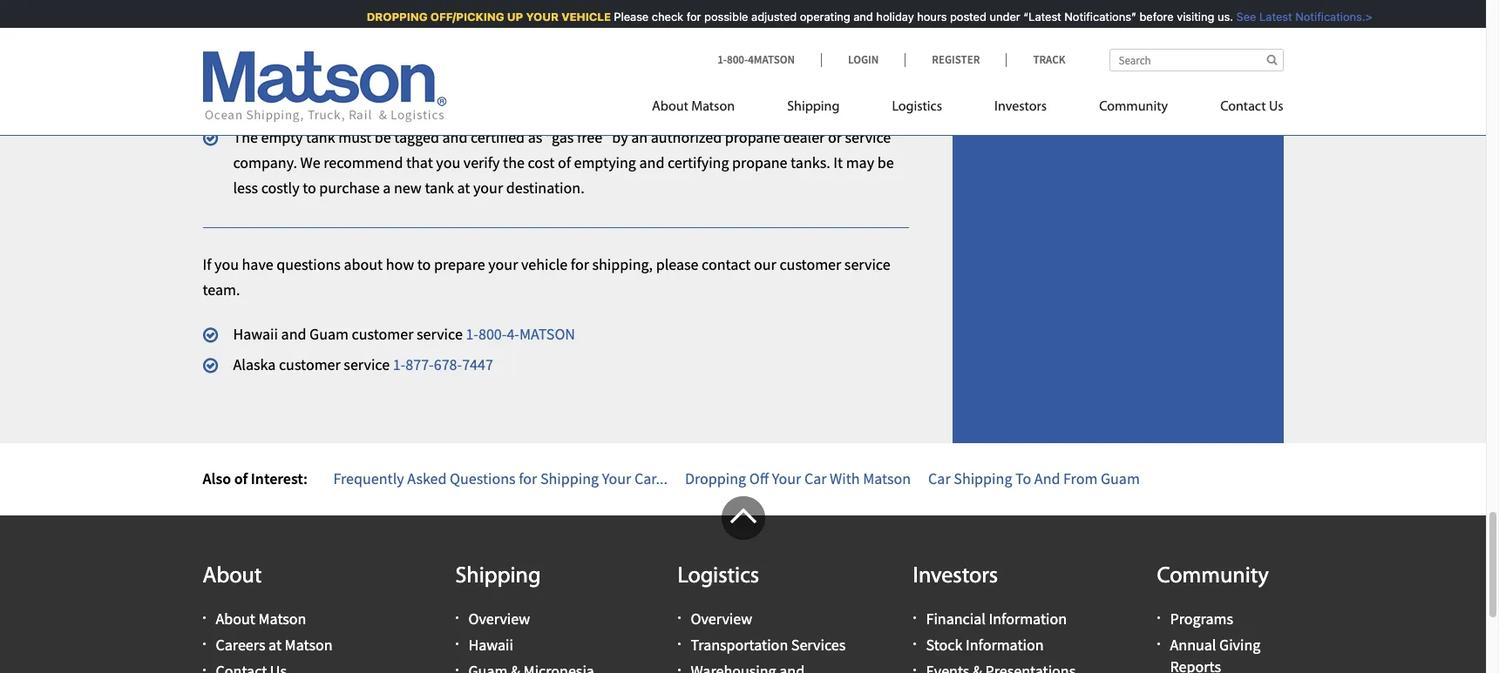 Task type: vqa. For each thing, say whether or not it's contained in the screenshot.


Task type: describe. For each thing, give the bounding box(es) containing it.
off/picking
[[424, 10, 498, 24]]

propane up liquid at the top left of page
[[322, 72, 377, 92]]

dropping off your car with matson
[[685, 469, 911, 489]]

frequently
[[333, 469, 404, 489]]

any
[[294, 97, 318, 117]]

if
[[203, 254, 211, 274]]

about
[[344, 254, 383, 274]]

stock
[[926, 635, 963, 656]]

reports
[[1170, 657, 1221, 674]]

giving
[[1219, 635, 1261, 656]]

2 horizontal spatial be
[[877, 153, 894, 173]]

at inside the empty tank must be tagged and certified as "gas free" by an authorized propane dealer or service company. we recommend that you verify the cost of emptying and certifying propane tanks. it may be less costly to purchase a new tank at your destination.
[[457, 178, 470, 198]]

services
[[791, 635, 846, 656]]

overview hawaii
[[468, 609, 530, 656]]

0 vertical spatial hawaii
[[233, 325, 278, 345]]

us
[[1269, 100, 1283, 114]]

propane left the dealer
[[725, 128, 780, 148]]

to inside the empty tank must be tagged and certified as "gas free" by an authorized propane dealer or service company. we recommend that you verify the cost of emptying and certifying propane tanks. it may be less costly to purchase a new tank at your destination.
[[303, 178, 316, 198]]

4-
[[507, 325, 519, 345]]

propane left "tanks."
[[732, 153, 787, 173]]

stock information link
[[926, 635, 1044, 656]]

check
[[646, 10, 677, 24]]

0 horizontal spatial customer
[[279, 355, 341, 375]]

0 horizontal spatial tank
[[306, 128, 335, 148]]

notifications.>
[[1289, 10, 1366, 24]]

transportation
[[691, 635, 788, 656]]

footer containing about
[[0, 497, 1486, 674]]

for up fumes.
[[419, 72, 438, 92]]

0 horizontal spatial guam
[[309, 325, 349, 345]]

annual giving reports link
[[1170, 635, 1261, 674]]

2 with from the left
[[740, 72, 769, 92]]

new
[[394, 178, 422, 198]]

"gas
[[546, 128, 574, 148]]

frequently asked questions for shipping your car... link
[[333, 469, 668, 489]]

investors inside the top menu navigation
[[994, 100, 1047, 114]]

shipment
[[674, 72, 737, 92]]

contact
[[702, 254, 751, 274]]

propane tanks
[[203, 39, 303, 59]]

shipping up overview hawaii at the bottom left of page
[[455, 565, 541, 589]]

must inside vehicles with propane tanks for auxiliary uses must be delivered for shipment with the propane tanks empty of any liquid or fumes.
[[533, 72, 566, 92]]

a
[[383, 178, 391, 198]]

car...
[[634, 469, 668, 489]]

free"
[[577, 128, 609, 148]]

overview link for logistics
[[691, 609, 752, 629]]

1 your from the left
[[602, 469, 631, 489]]

tagged
[[394, 128, 439, 148]]

login link
[[821, 52, 905, 67]]

1 car from the left
[[804, 469, 827, 489]]

up
[[501, 10, 517, 24]]

prepare
[[434, 254, 485, 274]]

operating
[[794, 10, 844, 24]]

questions
[[450, 469, 516, 489]]

678-
[[434, 355, 462, 375]]

also
[[203, 469, 231, 489]]

about matson
[[652, 100, 735, 114]]

"latest
[[1017, 10, 1055, 24]]

about for about
[[203, 565, 262, 589]]

shipping left car...
[[540, 469, 599, 489]]

may
[[846, 153, 874, 173]]

financial information stock information
[[926, 609, 1067, 656]]

0 horizontal spatial of
[[234, 469, 248, 489]]

shipping link
[[761, 92, 866, 127]]

financial information link
[[926, 609, 1067, 629]]

verify
[[464, 153, 500, 173]]

4matson
[[748, 52, 795, 67]]

community inside the top menu navigation
[[1099, 100, 1168, 114]]

register link
[[905, 52, 1006, 67]]

empty inside the empty tank must be tagged and certified as "gas free" by an authorized propane dealer or service company. we recommend that you verify the cost of emptying and certifying propane tanks. it may be less costly to purchase a new tank at your destination.
[[261, 128, 303, 148]]

the inside vehicles with propane tanks for auxiliary uses must be delivered for shipment with the propane tanks empty of any liquid or fumes.
[[772, 72, 794, 92]]

hours
[[911, 10, 941, 24]]

or inside vehicles with propane tanks for auxiliary uses must be delivered for shipment with the propane tanks empty of any liquid or fumes.
[[362, 97, 376, 117]]

we
[[300, 153, 320, 173]]

as
[[528, 128, 542, 148]]

service inside the empty tank must be tagged and certified as "gas free" by an authorized propane dealer or service company. we recommend that you verify the cost of emptying and certifying propane tanks. it may be less costly to purchase a new tank at your destination.
[[845, 128, 891, 148]]

delivered
[[589, 72, 650, 92]]

an
[[631, 128, 648, 148]]

for inside if you have questions about how to prepare your vehicle for shipping, please contact our customer service team.
[[571, 254, 589, 274]]

blue matson logo with ocean, shipping, truck, rail and logistics written beneath it. image
[[203, 51, 447, 123]]

from
[[1063, 469, 1098, 489]]

of inside vehicles with propane tanks for auxiliary uses must be delivered for shipment with the propane tanks empty of any liquid or fumes.
[[278, 97, 291, 117]]

the inside the empty tank must be tagged and certified as "gas free" by an authorized propane dealer or service company. we recommend that you verify the cost of emptying and certifying propane tanks. it may be less costly to purchase a new tank at your destination.
[[503, 153, 525, 173]]

uses
[[500, 72, 530, 92]]

contact us link
[[1194, 92, 1283, 127]]

investors link
[[968, 92, 1073, 127]]

propane down login link
[[797, 72, 852, 92]]

hawaii and guam customer service 1-800-4-matson
[[233, 325, 575, 345]]

interest:
[[251, 469, 308, 489]]

your
[[520, 10, 553, 24]]

questions
[[277, 254, 341, 274]]

auxiliary
[[441, 72, 497, 92]]

1 vertical spatial 1-
[[466, 325, 478, 345]]

about for about matson
[[652, 100, 688, 114]]

with
[[830, 469, 860, 489]]

car shipping to and from guam
[[928, 469, 1140, 489]]

certifying
[[668, 153, 729, 173]]

also of interest:
[[203, 469, 308, 489]]

2 vertical spatial 1-
[[393, 355, 406, 375]]

logistics inside footer
[[678, 565, 759, 589]]

1 with from the left
[[290, 72, 319, 92]]

2 horizontal spatial 1-
[[717, 52, 727, 67]]

asked
[[407, 469, 447, 489]]

about for about matson careers at matson
[[216, 609, 255, 629]]

programs annual giving reports
[[1170, 609, 1261, 674]]

community inside footer
[[1157, 565, 1269, 589]]

contact
[[1220, 100, 1266, 114]]

and down questions
[[281, 325, 306, 345]]

dealer
[[783, 128, 825, 148]]

cost
[[528, 153, 555, 173]]

dropping
[[685, 469, 746, 489]]

your inside the empty tank must be tagged and certified as "gas free" by an authorized propane dealer or service company. we recommend that you verify the cost of emptying and certifying propane tanks. it may be less costly to purchase a new tank at your destination.
[[473, 178, 503, 198]]

1 horizontal spatial 800-
[[727, 52, 748, 67]]

shipping left the to
[[954, 469, 1012, 489]]

logistics inside the top menu navigation
[[892, 100, 942, 114]]

purchase
[[319, 178, 380, 198]]

1 vertical spatial information
[[966, 635, 1044, 656]]

shipping inside the top menu navigation
[[787, 100, 840, 114]]

overview link for shipping
[[468, 609, 530, 629]]

your inside if you have questions about how to prepare your vehicle for shipping, please contact our customer service team.
[[488, 254, 518, 274]]

vehicles with propane tanks for auxiliary uses must be delivered for shipment with the propane tanks empty of any liquid or fumes.
[[233, 72, 891, 117]]



Task type: locate. For each thing, give the bounding box(es) containing it.
0 horizontal spatial logistics
[[678, 565, 759, 589]]

overview for logistics
[[691, 609, 752, 629]]

about matson link
[[652, 92, 761, 127], [216, 609, 306, 629]]

empty inside vehicles with propane tanks for auxiliary uses must be delivered for shipment with the propane tanks empty of any liquid or fumes.
[[233, 97, 275, 117]]

877-
[[406, 355, 434, 375]]

1 horizontal spatial your
[[772, 469, 801, 489]]

programs link
[[1170, 609, 1233, 629]]

investors down "track" "link"
[[994, 100, 1047, 114]]

alaska
[[233, 355, 276, 375]]

tanks
[[264, 39, 303, 59], [380, 72, 416, 92], [855, 72, 891, 92]]

logistics
[[892, 100, 942, 114], [678, 565, 759, 589]]

0 vertical spatial investors
[[994, 100, 1047, 114]]

guam right from
[[1101, 469, 1140, 489]]

0 vertical spatial must
[[533, 72, 566, 92]]

1 vertical spatial must
[[338, 128, 371, 148]]

1 vertical spatial about matson link
[[216, 609, 306, 629]]

1 horizontal spatial overview link
[[691, 609, 752, 629]]

before
[[1133, 10, 1168, 24]]

authorized
[[651, 128, 722, 148]]

0 vertical spatial about matson link
[[652, 92, 761, 127]]

be left delivered
[[569, 72, 585, 92]]

information down financial information link
[[966, 635, 1044, 656]]

0 vertical spatial community
[[1099, 100, 1168, 114]]

0 vertical spatial be
[[569, 72, 585, 92]]

1 horizontal spatial must
[[533, 72, 566, 92]]

0 horizontal spatial overview link
[[468, 609, 530, 629]]

1 horizontal spatial guam
[[1101, 469, 1140, 489]]

tanks.
[[791, 153, 830, 173]]

0 horizontal spatial the
[[503, 153, 525, 173]]

with down 1-800-4matson
[[740, 72, 769, 92]]

about inside the top menu navigation
[[652, 100, 688, 114]]

2 horizontal spatial of
[[558, 153, 571, 173]]

0 horizontal spatial to
[[303, 178, 316, 198]]

of inside the empty tank must be tagged and certified as "gas free" by an authorized propane dealer or service company. we recommend that you verify the cost of emptying and certifying propane tanks. it may be less costly to purchase a new tank at your destination.
[[558, 153, 571, 173]]

0 horizontal spatial or
[[362, 97, 376, 117]]

company.
[[233, 153, 297, 173]]

1 horizontal spatial be
[[569, 72, 585, 92]]

0 vertical spatial the
[[772, 72, 794, 92]]

for up about matson on the left of the page
[[653, 72, 671, 92]]

vehicles
[[233, 72, 287, 92]]

matson right 'with'
[[863, 469, 911, 489]]

0 horizontal spatial be
[[375, 128, 391, 148]]

0 horizontal spatial overview
[[468, 609, 530, 629]]

customer up alaska customer service 1-877-678-7447
[[352, 325, 414, 345]]

1-800-4matson link
[[717, 52, 821, 67]]

1 vertical spatial customer
[[352, 325, 414, 345]]

how
[[386, 254, 414, 274]]

or
[[362, 97, 376, 117], [828, 128, 842, 148]]

1 horizontal spatial overview
[[691, 609, 752, 629]]

0 vertical spatial 1-
[[717, 52, 727, 67]]

with up any at the left top of page
[[290, 72, 319, 92]]

must right uses
[[533, 72, 566, 92]]

0 horizontal spatial tanks
[[264, 39, 303, 59]]

1 vertical spatial 800-
[[478, 325, 507, 345]]

1 vertical spatial to
[[417, 254, 431, 274]]

your left vehicle
[[488, 254, 518, 274]]

at right "careers"
[[269, 635, 282, 656]]

must
[[533, 72, 566, 92], [338, 128, 371, 148]]

shipping up the dealer
[[787, 100, 840, 114]]

car left 'with'
[[804, 469, 827, 489]]

to inside if you have questions about how to prepare your vehicle for shipping, please contact our customer service team.
[[417, 254, 431, 274]]

or right liquid at the top left of page
[[362, 97, 376, 117]]

service inside if you have questions about how to prepare your vehicle for shipping, please contact our customer service team.
[[844, 254, 890, 274]]

0 horizontal spatial car
[[804, 469, 827, 489]]

to
[[1015, 469, 1031, 489]]

1 horizontal spatial with
[[740, 72, 769, 92]]

community up programs
[[1157, 565, 1269, 589]]

or inside the empty tank must be tagged and certified as "gas free" by an authorized propane dealer or service company. we recommend that you verify the cost of emptying and certifying propane tanks. it may be less costly to purchase a new tank at your destination.
[[828, 128, 842, 148]]

1 vertical spatial community
[[1157, 565, 1269, 589]]

you right "if"
[[214, 254, 239, 274]]

1 horizontal spatial customer
[[352, 325, 414, 345]]

register
[[932, 52, 980, 67]]

information up stock information "link"
[[989, 609, 1067, 629]]

please
[[656, 254, 699, 274]]

0 horizontal spatial must
[[338, 128, 371, 148]]

Search search field
[[1109, 49, 1283, 71]]

1 vertical spatial tank
[[425, 178, 454, 198]]

for right questions
[[519, 469, 537, 489]]

visiting
[[1171, 10, 1208, 24]]

customer inside if you have questions about how to prepare your vehicle for shipping, please contact our customer service team.
[[780, 254, 841, 274]]

our
[[754, 254, 776, 274]]

for right check
[[680, 10, 695, 24]]

to
[[303, 178, 316, 198], [417, 254, 431, 274]]

and down an
[[639, 153, 665, 173]]

1 vertical spatial logistics
[[678, 565, 759, 589]]

1 overview from the left
[[468, 609, 530, 629]]

2 vertical spatial of
[[234, 469, 248, 489]]

car shipping to and from guam link
[[928, 469, 1140, 489]]

your down verify in the top left of the page
[[473, 178, 503, 198]]

0 vertical spatial empty
[[233, 97, 275, 117]]

1 horizontal spatial 1-
[[466, 325, 478, 345]]

backtop image
[[721, 497, 765, 540]]

overview up transportation
[[691, 609, 752, 629]]

investors up financial
[[913, 565, 998, 589]]

1 horizontal spatial the
[[772, 72, 794, 92]]

0 vertical spatial at
[[457, 178, 470, 198]]

dropping off/picking up your vehicle please check for possible adjusted operating and holiday hours posted under "latest notifications" before visiting us. see latest notifications.>
[[361, 10, 1366, 24]]

tank up we
[[306, 128, 335, 148]]

and
[[1034, 469, 1060, 489]]

must up recommend
[[338, 128, 371, 148]]

2 horizontal spatial customer
[[780, 254, 841, 274]]

None search field
[[1109, 49, 1283, 71]]

2 vertical spatial customer
[[279, 355, 341, 375]]

latest
[[1253, 10, 1286, 24]]

0 vertical spatial your
[[473, 178, 503, 198]]

about matson link for shipping link
[[652, 92, 761, 127]]

0 horizontal spatial about matson link
[[216, 609, 306, 629]]

0 vertical spatial you
[[436, 153, 460, 173]]

contact us
[[1220, 100, 1283, 114]]

2 vertical spatial about
[[216, 609, 255, 629]]

vehicle
[[521, 254, 568, 274]]

overview link up hawaii link
[[468, 609, 530, 629]]

overview for shipping
[[468, 609, 530, 629]]

please
[[608, 10, 643, 24]]

programs
[[1170, 609, 1233, 629]]

0 vertical spatial tank
[[306, 128, 335, 148]]

hawaii
[[233, 325, 278, 345], [468, 635, 513, 656]]

2 your from the left
[[772, 469, 801, 489]]

have
[[242, 254, 273, 274]]

be right the may
[[877, 153, 894, 173]]

1 vertical spatial at
[[269, 635, 282, 656]]

1 overview link from the left
[[468, 609, 530, 629]]

logistics link
[[866, 92, 968, 127]]

for right vehicle
[[571, 254, 589, 274]]

propane
[[322, 72, 377, 92], [797, 72, 852, 92], [725, 128, 780, 148], [732, 153, 787, 173]]

by
[[612, 128, 628, 148]]

1 horizontal spatial about matson link
[[652, 92, 761, 127]]

of left any at the left top of page
[[278, 97, 291, 117]]

logistics down backtop image
[[678, 565, 759, 589]]

to down we
[[303, 178, 316, 198]]

7447
[[462, 355, 493, 375]]

0 vertical spatial or
[[362, 97, 376, 117]]

1 vertical spatial you
[[214, 254, 239, 274]]

0 horizontal spatial 1-
[[393, 355, 406, 375]]

it
[[833, 153, 843, 173]]

you
[[436, 153, 460, 173], [214, 254, 239, 274]]

adjusted
[[745, 10, 791, 24]]

car
[[804, 469, 827, 489], [928, 469, 951, 489]]

empty down vehicles at the left top
[[233, 97, 275, 117]]

must inside the empty tank must be tagged and certified as "gas free" by an authorized propane dealer or service company. we recommend that you verify the cost of emptying and certifying propane tanks. it may be less costly to purchase a new tank at your destination.
[[338, 128, 371, 148]]

be inside vehicles with propane tanks for auxiliary uses must be delivered for shipment with the propane tanks empty of any liquid or fumes.
[[569, 72, 585, 92]]

1 vertical spatial be
[[375, 128, 391, 148]]

or up the "it" on the right top
[[828, 128, 842, 148]]

and up verify in the top left of the page
[[442, 128, 468, 148]]

of
[[278, 97, 291, 117], [558, 153, 571, 173], [234, 469, 248, 489]]

overview up hawaii link
[[468, 609, 530, 629]]

see latest notifications.> link
[[1227, 10, 1366, 24]]

2 vertical spatial be
[[877, 153, 894, 173]]

matson
[[519, 325, 575, 345]]

1 horizontal spatial of
[[278, 97, 291, 117]]

1 horizontal spatial you
[[436, 153, 460, 173]]

about matson link for careers at matson link
[[216, 609, 306, 629]]

1 horizontal spatial tanks
[[380, 72, 416, 92]]

shipping,
[[592, 254, 653, 274]]

tanks up vehicles at the left top
[[264, 39, 303, 59]]

overview inside overview transportation services
[[691, 609, 752, 629]]

about inside about matson careers at matson
[[216, 609, 255, 629]]

footer
[[0, 497, 1486, 674]]

1 vertical spatial your
[[488, 254, 518, 274]]

hawaii inside overview hawaii
[[468, 635, 513, 656]]

customer right "alaska"
[[279, 355, 341, 375]]

0 vertical spatial of
[[278, 97, 291, 117]]

track
[[1033, 52, 1066, 67]]

800- up 7447
[[478, 325, 507, 345]]

the empty tank must be tagged and certified as "gas free" by an authorized propane dealer or service company. we recommend that you verify the cost of emptying and certifying propane tanks. it may be less costly to purchase a new tank at your destination.
[[233, 128, 894, 198]]

1 horizontal spatial logistics
[[892, 100, 942, 114]]

matson inside the top menu navigation
[[691, 100, 735, 114]]

car left the to
[[928, 469, 951, 489]]

propane
[[203, 39, 261, 59]]

track link
[[1006, 52, 1066, 67]]

2 horizontal spatial tanks
[[855, 72, 891, 92]]

1 vertical spatial empty
[[261, 128, 303, 148]]

transportation services link
[[691, 635, 846, 656]]

you right that
[[436, 153, 460, 173]]

of right 'also'
[[234, 469, 248, 489]]

1 vertical spatial guam
[[1101, 469, 1140, 489]]

overview
[[468, 609, 530, 629], [691, 609, 752, 629]]

1 horizontal spatial hawaii
[[468, 635, 513, 656]]

login
[[848, 52, 879, 67]]

under
[[984, 10, 1014, 24]]

1 horizontal spatial to
[[417, 254, 431, 274]]

1 horizontal spatial at
[[457, 178, 470, 198]]

1- up 7447
[[466, 325, 478, 345]]

that
[[406, 153, 433, 173]]

top menu navigation
[[652, 92, 1283, 127]]

dropping
[[361, 10, 421, 24]]

2 overview link from the left
[[691, 609, 752, 629]]

possible
[[698, 10, 742, 24]]

1 horizontal spatial tank
[[425, 178, 454, 198]]

your right the off at the bottom of the page
[[772, 469, 801, 489]]

frequently asked questions for shipping your car...
[[333, 469, 668, 489]]

your
[[602, 469, 631, 489], [772, 469, 801, 489]]

0 horizontal spatial at
[[269, 635, 282, 656]]

recommend
[[324, 153, 403, 173]]

empty up 'company.'
[[261, 128, 303, 148]]

0 horizontal spatial you
[[214, 254, 239, 274]]

if you have questions about how to prepare your vehicle for shipping, please contact our customer service team.
[[203, 254, 890, 299]]

guam up alaska customer service 1-877-678-7447
[[309, 325, 349, 345]]

off
[[749, 469, 769, 489]]

at down verify in the top left of the page
[[457, 178, 470, 198]]

the
[[233, 128, 258, 148]]

0 vertical spatial information
[[989, 609, 1067, 629]]

overview link up transportation
[[691, 609, 752, 629]]

0 vertical spatial customer
[[780, 254, 841, 274]]

customer right our
[[780, 254, 841, 274]]

for
[[680, 10, 695, 24], [419, 72, 438, 92], [653, 72, 671, 92], [571, 254, 589, 274], [519, 469, 537, 489]]

0 vertical spatial guam
[[309, 325, 349, 345]]

emptying
[[574, 153, 636, 173]]

us.
[[1211, 10, 1227, 24]]

2 car from the left
[[928, 469, 951, 489]]

section
[[930, 0, 1305, 444]]

1 vertical spatial of
[[558, 153, 571, 173]]

1 horizontal spatial or
[[828, 128, 842, 148]]

0 horizontal spatial hawaii
[[233, 325, 278, 345]]

the left cost
[[503, 153, 525, 173]]

0 horizontal spatial your
[[602, 469, 631, 489]]

see
[[1230, 10, 1250, 24]]

tanks up fumes.
[[380, 72, 416, 92]]

to right how
[[417, 254, 431, 274]]

you inside the empty tank must be tagged and certified as "gas free" by an authorized propane dealer or service company. we recommend that you verify the cost of emptying and certifying propane tanks. it may be less costly to purchase a new tank at your destination.
[[436, 153, 460, 173]]

1- up shipment
[[717, 52, 727, 67]]

posted
[[944, 10, 980, 24]]

0 vertical spatial about
[[652, 100, 688, 114]]

1 vertical spatial investors
[[913, 565, 998, 589]]

matson up careers at matson link
[[258, 609, 306, 629]]

0 vertical spatial 800-
[[727, 52, 748, 67]]

and left holiday
[[847, 10, 867, 24]]

about matson link up 'authorized'
[[652, 92, 761, 127]]

1- down the hawaii and guam customer service 1-800-4-matson
[[393, 355, 406, 375]]

1 vertical spatial hawaii
[[468, 635, 513, 656]]

1 vertical spatial the
[[503, 153, 525, 173]]

dropping off your car with matson link
[[685, 469, 911, 489]]

careers
[[216, 635, 265, 656]]

0 vertical spatial to
[[303, 178, 316, 198]]

be up recommend
[[375, 128, 391, 148]]

your left car...
[[602, 469, 631, 489]]

the down 4matson
[[772, 72, 794, 92]]

800- up shipment
[[727, 52, 748, 67]]

2 overview from the left
[[691, 609, 752, 629]]

matson right "careers"
[[285, 635, 333, 656]]

customer
[[780, 254, 841, 274], [352, 325, 414, 345], [279, 355, 341, 375]]

tank right new
[[425, 178, 454, 198]]

logistics down register link
[[892, 100, 942, 114]]

1 vertical spatial about
[[203, 565, 262, 589]]

costly
[[261, 178, 299, 198]]

0 horizontal spatial with
[[290, 72, 319, 92]]

matson down shipment
[[691, 100, 735, 114]]

0 vertical spatial logistics
[[892, 100, 942, 114]]

at inside about matson careers at matson
[[269, 635, 282, 656]]

0 horizontal spatial 800-
[[478, 325, 507, 345]]

1 vertical spatial or
[[828, 128, 842, 148]]

about matson link up careers at matson link
[[216, 609, 306, 629]]

1 horizontal spatial car
[[928, 469, 951, 489]]

search image
[[1267, 54, 1277, 65]]

about
[[652, 100, 688, 114], [203, 565, 262, 589], [216, 609, 255, 629]]

of right cost
[[558, 153, 571, 173]]

community down search search box at the right top of page
[[1099, 100, 1168, 114]]

team.
[[203, 279, 240, 299]]

tanks down login on the top right
[[855, 72, 891, 92]]

you inside if you have questions about how to prepare your vehicle for shipping, please contact our customer service team.
[[214, 254, 239, 274]]

overview transportation services
[[691, 609, 846, 656]]



